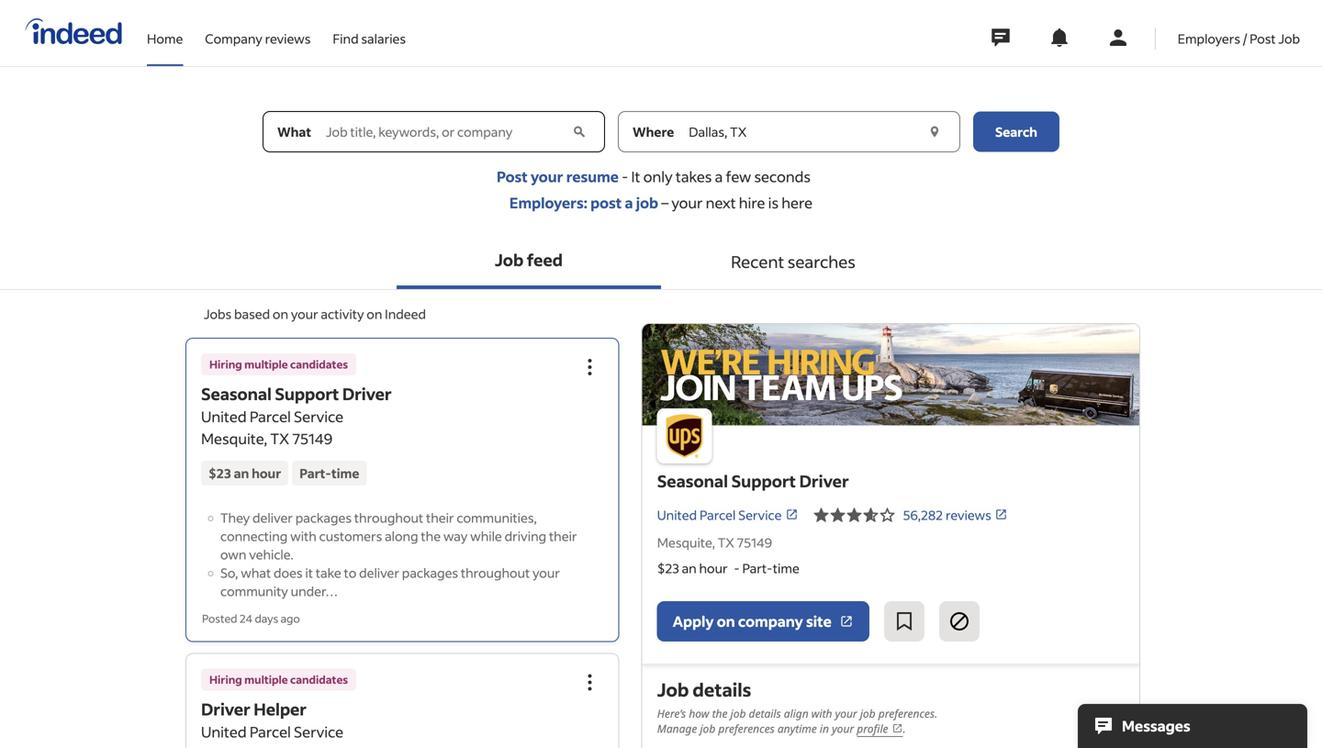 Task type: vqa. For each thing, say whether or not it's contained in the screenshot.
Close job details icon
no



Task type: locate. For each thing, give the bounding box(es) containing it.
0 vertical spatial time
[[332, 465, 360, 482]]

company
[[739, 612, 804, 631]]

0 vertical spatial an
[[234, 465, 249, 482]]

reviews inside job details main content
[[946, 507, 992, 523]]

job right /
[[1279, 30, 1301, 47]]

under…
[[291, 583, 338, 600]]

candidates up helper
[[290, 673, 348, 687]]

job inside button
[[495, 249, 524, 271]]

a
[[715, 167, 723, 186], [625, 193, 633, 212]]

1 vertical spatial job actions menu is collapsed image
[[579, 672, 601, 694]]

on
[[273, 306, 288, 322], [367, 306, 382, 322], [717, 612, 736, 631]]

tab list
[[0, 234, 1323, 290]]

home link
[[147, 0, 183, 62]]

75149
[[292, 429, 333, 448], [737, 535, 773, 551]]

1 vertical spatial hour
[[700, 560, 728, 577]]

0 horizontal spatial reviews
[[265, 30, 311, 47]]

0 vertical spatial hiring multiple candidates
[[209, 357, 348, 372]]

0 horizontal spatial 75149
[[292, 429, 333, 448]]

56,282 reviews
[[903, 507, 992, 523]]

1 horizontal spatial seasonal support driver
[[658, 471, 849, 492]]

/
[[1244, 30, 1248, 47]]

1 horizontal spatial tx
[[718, 535, 735, 551]]

0 horizontal spatial $23
[[209, 465, 231, 482]]

find
[[333, 30, 359, 47]]

hour down mesquite, tx 75149
[[700, 560, 728, 577]]

1 horizontal spatial job
[[658, 678, 689, 702]]

driver down activity
[[343, 384, 392, 405]]

1 horizontal spatial reviews
[[946, 507, 992, 523]]

0 horizontal spatial job
[[495, 249, 524, 271]]

way
[[444, 528, 468, 545]]

seasonal support driver button
[[201, 384, 392, 405]]

mesquite, up $23 an hour - part-time
[[658, 535, 716, 551]]

employers: post a job link
[[510, 193, 659, 212]]

24
[[240, 612, 253, 626]]

reviews for company reviews
[[265, 30, 311, 47]]

1 job actions menu is collapsed image from the top
[[579, 356, 601, 378]]

0 horizontal spatial on
[[273, 306, 288, 322]]

packages up customers
[[296, 510, 352, 526]]

preferences.
[[879, 706, 938, 722]]

0 vertical spatial with
[[290, 528, 317, 545]]

None search field
[[263, 111, 1060, 167]]

details left the align
[[749, 706, 781, 722]]

1 hiring from the top
[[209, 357, 242, 372]]

tab list containing job feed
[[0, 234, 1323, 290]]

1 vertical spatial post
[[497, 167, 528, 186]]

united up $23 an hour
[[201, 407, 247, 426]]

anytime
[[778, 722, 817, 737]]

0 horizontal spatial driver
[[201, 699, 251, 720]]

with up vehicle.
[[290, 528, 317, 545]]

messages unread count 0 image
[[989, 19, 1013, 56]]

feed
[[527, 249, 563, 271]]

0 horizontal spatial the
[[421, 528, 441, 545]]

2 vertical spatial job
[[658, 678, 689, 702]]

company reviews link
[[205, 0, 311, 62]]

multiple up driver helper
[[245, 673, 288, 687]]

3.7 out of 5 stars. link to 56,282 company reviews (opens in a new tab) image
[[813, 504, 896, 526]]

0 horizontal spatial deliver
[[253, 510, 293, 526]]

united parcel service logo image
[[643, 324, 1140, 426], [658, 409, 713, 464]]

1 candidates from the top
[[290, 357, 348, 372]]

$23 for $23 an hour
[[209, 465, 231, 482]]

hiring multiple candidates up seasonal support driver button
[[209, 357, 348, 372]]

1 vertical spatial -
[[734, 560, 740, 577]]

0 vertical spatial 75149
[[292, 429, 333, 448]]

- left it
[[622, 167, 629, 186]]

hiring multiple candidates up helper
[[209, 673, 348, 687]]

0 vertical spatial job
[[1279, 30, 1301, 47]]

on right the "based"
[[273, 306, 288, 322]]

service down helper
[[294, 723, 344, 742]]

0 vertical spatial multiple
[[245, 357, 288, 372]]

1 vertical spatial support
[[732, 471, 796, 492]]

multiple up seasonal support driver button
[[245, 357, 288, 372]]

0 vertical spatial support
[[275, 384, 339, 405]]

hour down united parcel service mesquite, tx 75149
[[252, 465, 281, 482]]

2 hiring from the top
[[209, 673, 242, 687]]

the inside they deliver packages throughout their communities, connecting with customers along the way while driving their own vehicle. so, what does it take to deliver packages throughout your community under…
[[421, 528, 441, 545]]

deliver up connecting
[[253, 510, 293, 526]]

messages
[[1123, 717, 1191, 736]]

1 horizontal spatial post
[[1250, 30, 1277, 47]]

your
[[531, 167, 564, 186], [672, 193, 703, 212], [291, 306, 318, 322], [533, 565, 560, 582], [836, 706, 858, 722], [832, 722, 855, 737]]

1 horizontal spatial time
[[773, 560, 800, 577]]

driver up the 3.7 out of 5 stars. link to 56,282 company reviews (opens in a new tab) image
[[800, 471, 849, 492]]

1 vertical spatial seasonal support driver
[[658, 471, 849, 492]]

communities,
[[457, 510, 537, 526]]

united down driver helper
[[201, 723, 247, 742]]

vehicle.
[[249, 547, 294, 563]]

support up united parcel service mesquite, tx 75149
[[275, 384, 339, 405]]

What field
[[322, 112, 569, 152]]

1 horizontal spatial clear element
[[926, 123, 944, 141]]

0 vertical spatial mesquite,
[[201, 429, 267, 448]]

0 horizontal spatial seasonal
[[201, 384, 272, 405]]

0 vertical spatial candidates
[[290, 357, 348, 372]]

0 vertical spatial throughout
[[354, 510, 424, 526]]

1 horizontal spatial united parcel service
[[658, 507, 782, 523]]

0 horizontal spatial time
[[332, 465, 360, 482]]

support up the united parcel service "link" at the bottom of page
[[732, 471, 796, 492]]

your inside they deliver packages throughout their communities, connecting with customers along the way while driving their own vehicle. so, what does it take to deliver packages throughout your community under…
[[533, 565, 560, 582]]

1 vertical spatial hiring multiple candidates
[[209, 673, 348, 687]]

0 horizontal spatial packages
[[296, 510, 352, 526]]

their up way
[[426, 510, 454, 526]]

75149 up part-time
[[292, 429, 333, 448]]

seasonal support driver up the united parcel service "link" at the bottom of page
[[658, 471, 849, 492]]

0 horizontal spatial mesquite,
[[201, 429, 267, 448]]

hiring multiple candidates
[[209, 357, 348, 372], [209, 673, 348, 687]]

none search field containing what
[[263, 111, 1060, 167]]

1 vertical spatial time
[[773, 560, 800, 577]]

reviews
[[265, 30, 311, 47], [946, 507, 992, 523]]

0 vertical spatial post
[[1250, 30, 1277, 47]]

1 horizontal spatial support
[[732, 471, 796, 492]]

post up employers: on the top
[[497, 167, 528, 186]]

1 vertical spatial hiring
[[209, 673, 242, 687]]

on left indeed
[[367, 306, 382, 322]]

packages down way
[[402, 565, 458, 582]]

united
[[201, 407, 247, 426], [658, 507, 697, 523], [201, 723, 247, 742]]

throughout up along
[[354, 510, 424, 526]]

1 vertical spatial parcel
[[700, 507, 736, 523]]

details up how
[[693, 678, 752, 702]]

1 horizontal spatial hour
[[700, 560, 728, 577]]

2 hiring multiple candidates from the top
[[209, 673, 348, 687]]

clear element left search at right top
[[926, 123, 944, 141]]

multiple for helper
[[245, 673, 288, 687]]

parcel down helper
[[250, 723, 291, 742]]

1 horizontal spatial mesquite,
[[658, 535, 716, 551]]

job down post your resume - it only takes a few seconds at the top
[[636, 193, 659, 212]]

deliver
[[253, 510, 293, 526], [359, 565, 400, 582]]

1 horizontal spatial their
[[549, 528, 577, 545]]

throughout
[[354, 510, 424, 526], [461, 565, 530, 582]]

1 vertical spatial part-
[[743, 560, 773, 577]]

on right apply
[[717, 612, 736, 631]]

candidates up seasonal support driver button
[[290, 357, 348, 372]]

apply on company site
[[673, 612, 832, 631]]

driver left helper
[[201, 699, 251, 720]]

site
[[807, 612, 832, 631]]

throughout down while
[[461, 565, 530, 582]]

1 vertical spatial reviews
[[946, 507, 992, 523]]

candidates for support
[[290, 357, 348, 372]]

0 vertical spatial packages
[[296, 510, 352, 526]]

reviews right company
[[265, 30, 311, 47]]

Where field
[[686, 112, 924, 152]]

0 vertical spatial service
[[294, 407, 344, 426]]

1 vertical spatial the
[[712, 706, 728, 722]]

1 vertical spatial driver
[[800, 471, 849, 492]]

1 vertical spatial job
[[495, 249, 524, 271]]

packages
[[296, 510, 352, 526], [402, 565, 458, 582]]

hiring up driver helper
[[209, 673, 242, 687]]

0 horizontal spatial -
[[622, 167, 629, 186]]

their
[[426, 510, 454, 526], [549, 528, 577, 545]]

job right manage
[[700, 722, 716, 737]]

clear element up resume
[[570, 123, 589, 141]]

parcel up mesquite, tx 75149
[[700, 507, 736, 523]]

1 horizontal spatial -
[[734, 560, 740, 577]]

seasonal up the united parcel service "link" at the bottom of page
[[658, 471, 729, 492]]

mesquite, inside united parcel service mesquite, tx 75149
[[201, 429, 267, 448]]

the
[[421, 528, 441, 545], [712, 706, 728, 722]]

their right driving
[[549, 528, 577, 545]]

hiring multiple candidates for helper
[[209, 673, 348, 687]]

2 multiple from the top
[[245, 673, 288, 687]]

2 horizontal spatial on
[[717, 612, 736, 631]]

0 vertical spatial united
[[201, 407, 247, 426]]

0 horizontal spatial their
[[426, 510, 454, 526]]

reviews right 56,282
[[946, 507, 992, 523]]

1 multiple from the top
[[245, 357, 288, 372]]

2 vertical spatial driver
[[201, 699, 251, 720]]

-
[[622, 167, 629, 186], [734, 560, 740, 577]]

company reviews
[[205, 30, 311, 47]]

clear element for what
[[570, 123, 589, 141]]

driver helper button
[[201, 699, 307, 720]]

mesquite, up $23 an hour
[[201, 429, 267, 448]]

job left feed on the left top of page
[[495, 249, 524, 271]]

seasonal
[[201, 384, 272, 405], [658, 471, 729, 492]]

the right how
[[712, 706, 728, 722]]

job feed
[[495, 249, 563, 271]]

part- down united parcel service mesquite, tx 75149
[[300, 465, 332, 482]]

candidates
[[290, 357, 348, 372], [290, 673, 348, 687]]

job right how
[[731, 706, 746, 722]]

2 candidates from the top
[[290, 673, 348, 687]]

time up customers
[[332, 465, 360, 482]]

0 vertical spatial seasonal support driver
[[201, 384, 392, 405]]

1 vertical spatial with
[[812, 706, 833, 722]]

–
[[659, 193, 672, 212]]

a right post
[[625, 193, 633, 212]]

take
[[316, 565, 341, 582]]

how
[[689, 706, 710, 722]]

deliver right to at left
[[359, 565, 400, 582]]

tx up $23 an hour - part-time
[[718, 535, 735, 551]]

post inside job details main content
[[497, 167, 528, 186]]

an up the they
[[234, 465, 249, 482]]

seasonal support driver up united parcel service mesquite, tx 75149
[[201, 384, 392, 405]]

united parcel service down helper
[[201, 723, 344, 742]]

clear element
[[570, 123, 589, 141], [926, 123, 944, 141]]

1 horizontal spatial on
[[367, 306, 382, 322]]

united parcel service up mesquite, tx 75149
[[658, 507, 782, 523]]

1 vertical spatial a
[[625, 193, 633, 212]]

time
[[332, 465, 360, 482], [773, 560, 800, 577]]

1 vertical spatial candidates
[[290, 673, 348, 687]]

1 vertical spatial seasonal
[[658, 471, 729, 492]]

$23 up the they
[[209, 465, 231, 482]]

0 horizontal spatial hour
[[252, 465, 281, 482]]

the left way
[[421, 528, 441, 545]]

post right /
[[1250, 30, 1277, 47]]

0 vertical spatial reviews
[[265, 30, 311, 47]]

0 horizontal spatial clear element
[[570, 123, 589, 141]]

2 vertical spatial service
[[294, 723, 344, 742]]

time up company
[[773, 560, 800, 577]]

clear image
[[926, 123, 944, 141]]

hiring down jobs
[[209, 357, 242, 372]]

1 vertical spatial tx
[[718, 535, 735, 551]]

parcel
[[250, 407, 291, 426], [700, 507, 736, 523], [250, 723, 291, 742]]

seasonal up united parcel service mesquite, tx 75149
[[201, 384, 272, 405]]

details
[[693, 678, 752, 702], [749, 706, 781, 722]]

2 clear element from the left
[[926, 123, 944, 141]]

1 vertical spatial details
[[749, 706, 781, 722]]

1 vertical spatial united parcel service
[[201, 723, 344, 742]]

manage
[[658, 722, 698, 737]]

0 horizontal spatial support
[[275, 384, 339, 405]]

united inside "link"
[[658, 507, 697, 523]]

0 horizontal spatial tx
[[270, 429, 289, 448]]

job actions menu is collapsed image
[[579, 356, 601, 378], [579, 672, 601, 694]]

part- down mesquite, tx 75149
[[743, 560, 773, 577]]

united up mesquite, tx 75149
[[658, 507, 697, 523]]

clear image
[[570, 123, 589, 141]]

1 horizontal spatial deliver
[[359, 565, 400, 582]]

parcel down seasonal support driver button
[[250, 407, 291, 426]]

1 clear element from the left
[[570, 123, 589, 141]]

0 vertical spatial -
[[622, 167, 629, 186]]

1 vertical spatial $23
[[658, 560, 680, 577]]

1 vertical spatial 75149
[[737, 535, 773, 551]]

hiring multiple candidates for support
[[209, 357, 348, 372]]

0 vertical spatial part-
[[300, 465, 332, 482]]

mesquite,
[[201, 429, 267, 448], [658, 535, 716, 551]]

0 vertical spatial hiring
[[209, 357, 242, 372]]

2 job actions menu is collapsed image from the top
[[579, 672, 601, 694]]

while
[[470, 528, 502, 545]]

a left few
[[715, 167, 723, 186]]

0 vertical spatial seasonal
[[201, 384, 272, 405]]

hiring for seasonal
[[209, 357, 242, 372]]

here
[[782, 193, 813, 212]]

$23 down mesquite, tx 75149
[[658, 560, 680, 577]]

multiple
[[245, 357, 288, 372], [245, 673, 288, 687]]

$23 an hour - part-time
[[658, 560, 800, 577]]

75149 up $23 an hour - part-time
[[737, 535, 773, 551]]

service up mesquite, tx 75149
[[739, 507, 782, 523]]

mesquite, tx 75149
[[658, 535, 773, 551]]

1 vertical spatial throughout
[[461, 565, 530, 582]]

tx down seasonal support driver button
[[270, 429, 289, 448]]

job up here's
[[658, 678, 689, 702]]

service inside united parcel service mesquite, tx 75149
[[294, 407, 344, 426]]

indeed
[[385, 306, 426, 322]]

employers / post job link
[[1178, 0, 1301, 62]]

seasonal support driver
[[201, 384, 392, 405], [658, 471, 849, 492]]

an down mesquite, tx 75149
[[682, 560, 697, 577]]

0 vertical spatial tx
[[270, 429, 289, 448]]

0 vertical spatial driver
[[343, 384, 392, 405]]

service down seasonal support driver button
[[294, 407, 344, 426]]

1 hiring multiple candidates from the top
[[209, 357, 348, 372]]

0 vertical spatial united parcel service
[[658, 507, 782, 523]]

united parcel service
[[658, 507, 782, 523], [201, 723, 344, 742]]

1 horizontal spatial packages
[[402, 565, 458, 582]]

- down mesquite, tx 75149
[[734, 560, 740, 577]]

post
[[1250, 30, 1277, 47], [497, 167, 528, 186]]

with right the align
[[812, 706, 833, 722]]

post your resume - it only takes a few seconds
[[497, 167, 811, 186]]

job
[[636, 193, 659, 212], [731, 706, 746, 722], [861, 706, 876, 722], [700, 722, 716, 737]]

searches
[[788, 251, 856, 272]]

profile link
[[857, 722, 904, 738]]

56,282 reviews link
[[903, 507, 1008, 523]]



Task type: describe. For each thing, give the bounding box(es) containing it.
job for job feed
[[495, 249, 524, 271]]

manage job preferences anytime in your
[[658, 722, 857, 737]]

0 vertical spatial details
[[693, 678, 752, 702]]

customers
[[319, 528, 382, 545]]

1 vertical spatial mesquite,
[[658, 535, 716, 551]]

job actions menu is collapsed image for united parcel service
[[579, 356, 601, 378]]

profile
[[857, 722, 889, 737]]

your next hire is here
[[672, 193, 813, 212]]

1 vertical spatial packages
[[402, 565, 458, 582]]

connecting
[[220, 528, 288, 545]]

hour for $23 an hour
[[252, 465, 281, 482]]

only
[[644, 167, 673, 186]]

employers: post a job
[[510, 193, 659, 212]]

recent searches
[[731, 251, 856, 272]]

is
[[769, 193, 779, 212]]

employers
[[1178, 30, 1241, 47]]

2 horizontal spatial job
[[1279, 30, 1301, 47]]

driving
[[505, 528, 547, 545]]

hire
[[739, 193, 766, 212]]

driver helper
[[201, 699, 307, 720]]

where
[[633, 124, 675, 140]]

with inside they deliver packages throughout their communities, connecting with customers along the way while driving their own vehicle. so, what does it take to deliver packages throughout your community under…
[[290, 528, 317, 545]]

messages button
[[1079, 705, 1308, 749]]

hiring for driver
[[209, 673, 242, 687]]

0 horizontal spatial a
[[625, 193, 633, 212]]

1 vertical spatial their
[[549, 528, 577, 545]]

notifications unread count 0 image
[[1049, 27, 1071, 49]]

parcel inside united parcel service mesquite, tx 75149
[[250, 407, 291, 426]]

resume
[[567, 167, 619, 186]]

search
[[996, 124, 1038, 140]]

does
[[274, 565, 303, 582]]

none search field inside job details main content
[[263, 111, 1060, 167]]

here's
[[658, 706, 686, 722]]

1 horizontal spatial a
[[715, 167, 723, 186]]

1 vertical spatial deliver
[[359, 565, 400, 582]]

an for $23 an hour - part-time
[[682, 560, 697, 577]]

align
[[784, 706, 809, 722]]

0 horizontal spatial part-
[[300, 465, 332, 482]]

apply
[[673, 612, 714, 631]]

own
[[220, 547, 247, 563]]

$23 an hour
[[209, 465, 281, 482]]

$23 for $23 an hour - part-time
[[658, 560, 680, 577]]

parcel inside "link"
[[700, 507, 736, 523]]

days
[[255, 612, 279, 626]]

united parcel service inside "link"
[[658, 507, 782, 523]]

0 horizontal spatial united parcel service
[[201, 723, 344, 742]]

recent searches button
[[661, 234, 926, 289]]

save this job image
[[894, 611, 916, 633]]

ago
[[281, 612, 300, 626]]

takes
[[676, 167, 712, 186]]

2 vertical spatial parcel
[[250, 723, 291, 742]]

0 horizontal spatial seasonal support driver
[[201, 384, 392, 405]]

on inside popup button
[[717, 612, 736, 631]]

2 vertical spatial united
[[201, 723, 247, 742]]

.
[[904, 722, 906, 737]]

next
[[706, 193, 736, 212]]

part-time
[[300, 465, 360, 482]]

seconds
[[755, 167, 811, 186]]

along
[[385, 528, 419, 545]]

apply on company site button
[[658, 602, 870, 642]]

service inside "link"
[[739, 507, 782, 523]]

- for part-
[[734, 560, 740, 577]]

1 horizontal spatial part-
[[743, 560, 773, 577]]

56,282
[[903, 507, 944, 523]]

so,
[[220, 565, 238, 582]]

employers:
[[510, 193, 588, 212]]

hour for $23 an hour - part-time
[[700, 560, 728, 577]]

job details main content
[[0, 111, 1323, 749]]

in
[[820, 722, 830, 737]]

helper
[[254, 699, 307, 720]]

1 horizontal spatial driver
[[343, 384, 392, 405]]

united parcel service mesquite, tx 75149
[[201, 407, 344, 448]]

it
[[305, 565, 313, 582]]

account image
[[1108, 27, 1130, 49]]

75149 inside united parcel service mesquite, tx 75149
[[292, 429, 333, 448]]

posted 24 days ago
[[202, 612, 300, 626]]

search button
[[974, 112, 1060, 152]]

recent
[[731, 251, 785, 272]]

reviews for 56,282 reviews
[[946, 507, 992, 523]]

what
[[277, 124, 311, 140]]

job for job details
[[658, 678, 689, 702]]

tx inside united parcel service mesquite, tx 75149
[[270, 429, 289, 448]]

here's how the job details align with your job preferences.
[[658, 706, 938, 722]]

0 vertical spatial deliver
[[253, 510, 293, 526]]

home
[[147, 30, 183, 47]]

find salaries link
[[333, 0, 406, 62]]

job left .
[[861, 706, 876, 722]]

1 horizontal spatial seasonal
[[658, 471, 729, 492]]

1 horizontal spatial throughout
[[461, 565, 530, 582]]

jobs
[[204, 306, 232, 322]]

to
[[344, 565, 357, 582]]

community
[[220, 583, 288, 600]]

they deliver packages throughout their communities, connecting with customers along the way while driving their own vehicle. so, what does it take to deliver packages throughout your community under…
[[220, 510, 577, 600]]

clear element for where
[[926, 123, 944, 141]]

not interested image
[[949, 611, 971, 633]]

an for $23 an hour
[[234, 465, 249, 482]]

post your resume link
[[497, 167, 619, 186]]

1 horizontal spatial the
[[712, 706, 728, 722]]

post
[[591, 193, 622, 212]]

jobs based on your activity on indeed
[[204, 306, 426, 322]]

few
[[726, 167, 752, 186]]

job actions menu is collapsed image for hiring multiple candidates
[[579, 672, 601, 694]]

employers / post job
[[1178, 30, 1301, 47]]

find salaries
[[333, 30, 406, 47]]

job details
[[658, 678, 752, 702]]

posted
[[202, 612, 237, 626]]

0 horizontal spatial throughout
[[354, 510, 424, 526]]

candidates for helper
[[290, 673, 348, 687]]

what
[[241, 565, 271, 582]]

based
[[234, 306, 270, 322]]

activity
[[321, 306, 364, 322]]

it
[[632, 167, 641, 186]]

1 horizontal spatial with
[[812, 706, 833, 722]]

2 horizontal spatial driver
[[800, 471, 849, 492]]

united inside united parcel service mesquite, tx 75149
[[201, 407, 247, 426]]

job feed button
[[397, 234, 661, 289]]

united parcel service link
[[658, 505, 799, 525]]

preferences
[[719, 722, 775, 737]]

- for it
[[622, 167, 629, 186]]

they
[[220, 510, 250, 526]]

company
[[205, 30, 263, 47]]

multiple for support
[[245, 357, 288, 372]]



